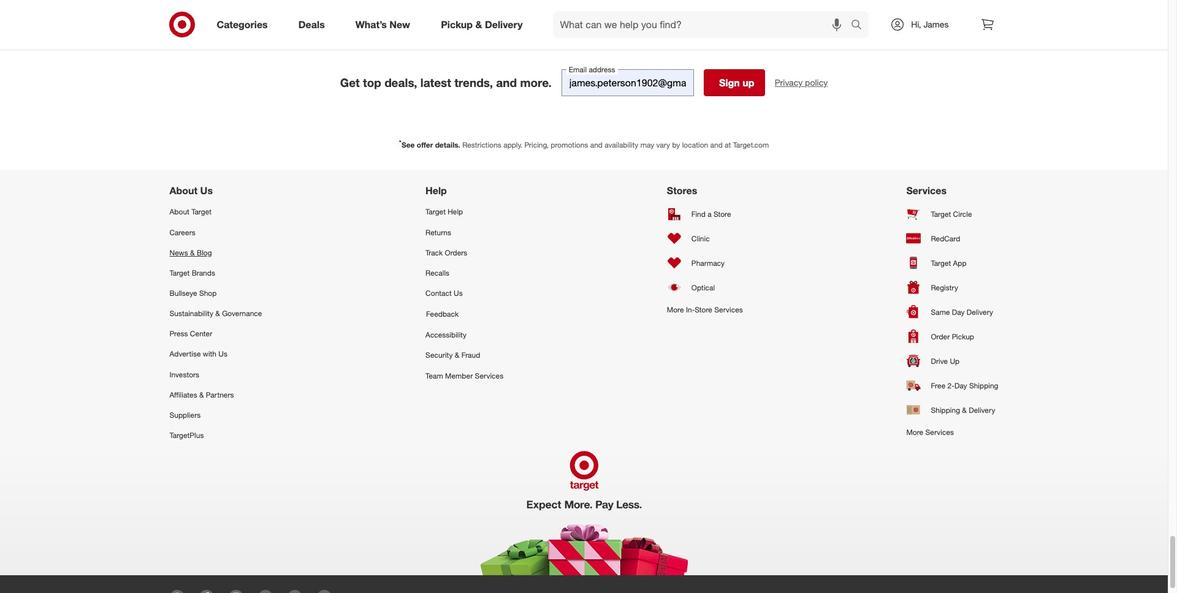 Task type: describe. For each thing, give the bounding box(es) containing it.
target.com
[[733, 141, 769, 150]]

& for shipping
[[962, 406, 967, 415]]

What can we help you find? suggestions appear below search field
[[553, 11, 854, 38]]

same day delivery
[[931, 308, 993, 317]]

advertise
[[170, 350, 201, 359]]

deals
[[298, 18, 325, 30]]

top
[[363, 76, 381, 90]]

store for in-
[[695, 306, 713, 315]]

careers link
[[170, 222, 262, 243]]

team
[[426, 371, 443, 381]]

james
[[924, 19, 949, 29]]

get
[[340, 76, 360, 90]]

free
[[931, 381, 946, 391]]

drive up
[[931, 357, 960, 366]]

targetplus link
[[170, 426, 262, 446]]

target help link
[[426, 202, 504, 222]]

target: expect more. pay less. image
[[412, 446, 756, 576]]

about for about us
[[170, 185, 198, 197]]

returns
[[426, 228, 451, 237]]

services up the target circle
[[907, 185, 947, 197]]

target for target app
[[931, 259, 951, 268]]

get top deals, latest trends, and more.
[[340, 76, 552, 90]]

categories link
[[206, 11, 283, 38]]

& for security
[[455, 351, 460, 360]]

us for about us
[[200, 185, 213, 197]]

careers
[[170, 228, 195, 237]]

order
[[931, 332, 950, 341]]

services inside more in-store services 'link'
[[715, 306, 743, 315]]

feedback button
[[426, 304, 504, 325]]

search button
[[846, 11, 875, 40]]

sustainability & governance link
[[170, 304, 262, 324]]

stores
[[667, 185, 697, 197]]

*
[[399, 139, 402, 146]]

advertise with us link
[[170, 344, 262, 365]]

center
[[190, 329, 212, 339]]

brands
[[192, 268, 215, 278]]

& for pickup
[[476, 18, 482, 30]]

target for target help
[[426, 208, 446, 217]]

target down about us
[[191, 208, 212, 217]]

clinic
[[692, 234, 710, 243]]

recalls
[[426, 268, 450, 278]]

categories
[[217, 18, 268, 30]]

about for about target
[[170, 208, 189, 217]]

vary
[[657, 141, 670, 150]]

delivery for pickup & delivery
[[485, 18, 523, 30]]

targetplus
[[170, 431, 204, 440]]

sign
[[719, 77, 740, 89]]

investors link
[[170, 365, 262, 385]]

accessibility
[[426, 331, 467, 340]]

target help
[[426, 208, 463, 217]]

investors
[[170, 370, 199, 379]]

0 vertical spatial day
[[952, 308, 965, 317]]

services inside team member services link
[[475, 371, 504, 381]]

contact us link
[[426, 283, 504, 304]]

affiliates & partners
[[170, 390, 234, 400]]

team member services
[[426, 371, 504, 381]]

contact
[[426, 289, 452, 298]]

trends,
[[454, 76, 493, 90]]

same day delivery link
[[907, 300, 999, 325]]

fraud
[[462, 351, 480, 360]]

us inside advertise with us link
[[219, 350, 228, 359]]

target app
[[931, 259, 967, 268]]

security & fraud
[[426, 351, 480, 360]]

affiliates
[[170, 390, 197, 400]]

redcard link
[[907, 227, 999, 251]]

restrictions
[[462, 141, 502, 150]]

news
[[170, 248, 188, 257]]

offer
[[417, 141, 433, 150]]

orders
[[445, 248, 468, 257]]

0 horizontal spatial shipping
[[931, 406, 960, 415]]

pricing,
[[525, 141, 549, 150]]

more for more services
[[907, 428, 924, 437]]

contact us
[[426, 289, 463, 298]]

pharmacy link
[[667, 251, 743, 276]]

details.
[[435, 141, 460, 150]]

up
[[743, 77, 755, 89]]

find
[[692, 210, 706, 219]]

press center link
[[170, 324, 262, 344]]

bullseye
[[170, 289, 197, 298]]

shop
[[199, 289, 217, 298]]

drive up link
[[907, 349, 999, 374]]

advertisement region
[[487, 0, 671, 25]]

more in-store services
[[667, 306, 743, 315]]

see
[[402, 141, 415, 150]]

security
[[426, 351, 453, 360]]

up
[[950, 357, 960, 366]]

in-
[[686, 306, 695, 315]]

may
[[641, 141, 654, 150]]

sign up button
[[704, 69, 765, 96]]

blog
[[197, 248, 212, 257]]

partners
[[206, 390, 234, 400]]

hi,
[[911, 19, 921, 29]]

privacy policy link
[[775, 77, 828, 89]]

help inside 'link'
[[448, 208, 463, 217]]

free 2-day shipping
[[931, 381, 999, 391]]

search
[[846, 19, 875, 32]]

what's new
[[356, 18, 410, 30]]

1 vertical spatial day
[[955, 381, 967, 391]]



Task type: locate. For each thing, give the bounding box(es) containing it.
about target
[[170, 208, 212, 217]]

more for more in-store services
[[667, 306, 684, 315]]

0 horizontal spatial store
[[695, 306, 713, 315]]

* see offer details. restrictions apply. pricing, promotions and availability may vary by location and at target.com
[[399, 139, 769, 150]]

help
[[426, 185, 447, 197], [448, 208, 463, 217]]

1 about from the top
[[170, 185, 198, 197]]

what's new link
[[345, 11, 426, 38]]

target inside 'link'
[[426, 208, 446, 217]]

1 vertical spatial us
[[454, 289, 463, 298]]

& for news
[[190, 248, 195, 257]]

and left at
[[710, 141, 723, 150]]

0 vertical spatial store
[[714, 210, 731, 219]]

shipping
[[969, 381, 999, 391], [931, 406, 960, 415]]

affiliates & partners link
[[170, 385, 262, 405]]

1 vertical spatial delivery
[[967, 308, 993, 317]]

with
[[203, 350, 217, 359]]

find a store
[[692, 210, 731, 219]]

track orders
[[426, 248, 468, 257]]

pickup inside "link"
[[441, 18, 473, 30]]

more down the shipping & delivery link
[[907, 428, 924, 437]]

store for a
[[714, 210, 731, 219]]

optical
[[692, 283, 715, 292]]

advertise with us
[[170, 350, 228, 359]]

0 vertical spatial delivery
[[485, 18, 523, 30]]

free 2-day shipping link
[[907, 374, 999, 398]]

services inside "more services" link
[[926, 428, 954, 437]]

returns link
[[426, 222, 504, 243]]

news & blog
[[170, 248, 212, 257]]

day
[[952, 308, 965, 317], [955, 381, 967, 391]]

services down the shipping & delivery link
[[926, 428, 954, 437]]

and left the more.
[[496, 76, 517, 90]]

1 horizontal spatial more
[[907, 428, 924, 437]]

1 vertical spatial store
[[695, 306, 713, 315]]

2 vertical spatial us
[[219, 350, 228, 359]]

shipping up shipping & delivery
[[969, 381, 999, 391]]

more services
[[907, 428, 954, 437]]

services down optical 'link' on the right
[[715, 306, 743, 315]]

drive
[[931, 357, 948, 366]]

store down optical 'link' on the right
[[695, 306, 713, 315]]

2 horizontal spatial and
[[710, 141, 723, 150]]

sustainability
[[170, 309, 213, 318]]

us for contact us
[[454, 289, 463, 298]]

apply.
[[504, 141, 523, 150]]

0 horizontal spatial us
[[200, 185, 213, 197]]

& inside "link"
[[476, 18, 482, 30]]

target brands
[[170, 268, 215, 278]]

1 horizontal spatial pickup
[[952, 332, 974, 341]]

shipping & delivery link
[[907, 398, 999, 423]]

same
[[931, 308, 950, 317]]

1 vertical spatial pickup
[[952, 332, 974, 341]]

team member services link
[[426, 366, 504, 386]]

store
[[714, 210, 731, 219], [695, 306, 713, 315]]

& up "trends,"
[[476, 18, 482, 30]]

us up about target link
[[200, 185, 213, 197]]

at
[[725, 141, 731, 150]]

a
[[708, 210, 712, 219]]

about up careers
[[170, 208, 189, 217]]

bullseye shop link
[[170, 283, 262, 304]]

recalls link
[[426, 263, 504, 283]]

us right contact
[[454, 289, 463, 298]]

new
[[390, 18, 410, 30]]

pharmacy
[[692, 259, 725, 268]]

availability
[[605, 141, 639, 150]]

None text field
[[562, 69, 694, 96]]

more in-store services link
[[667, 300, 743, 320]]

target left circle
[[931, 210, 951, 219]]

1 horizontal spatial and
[[590, 141, 603, 150]]

order pickup link
[[907, 325, 999, 349]]

more inside 'link'
[[667, 306, 684, 315]]

target up returns
[[426, 208, 446, 217]]

0 horizontal spatial help
[[426, 185, 447, 197]]

help up returns link
[[448, 208, 463, 217]]

accessibility link
[[426, 325, 504, 345]]

promotions
[[551, 141, 588, 150]]

about target link
[[170, 202, 262, 222]]

0 vertical spatial more
[[667, 306, 684, 315]]

1 horizontal spatial us
[[219, 350, 228, 359]]

redcard
[[931, 234, 961, 243]]

sponsored
[[635, 25, 671, 34]]

suppliers
[[170, 411, 201, 420]]

& left blog
[[190, 248, 195, 257]]

more left in-
[[667, 306, 684, 315]]

sustainability & governance
[[170, 309, 262, 318]]

0 vertical spatial help
[[426, 185, 447, 197]]

about
[[170, 185, 198, 197], [170, 208, 189, 217]]

0 horizontal spatial and
[[496, 76, 517, 90]]

store inside 'link'
[[695, 306, 713, 315]]

privacy policy
[[775, 77, 828, 88]]

delivery
[[485, 18, 523, 30], [967, 308, 993, 317], [969, 406, 996, 415]]

suppliers link
[[170, 405, 262, 426]]

1 horizontal spatial shipping
[[969, 381, 999, 391]]

us right with
[[219, 350, 228, 359]]

2 horizontal spatial us
[[454, 289, 463, 298]]

about us
[[170, 185, 213, 197]]

press center
[[170, 329, 212, 339]]

more services link
[[907, 423, 999, 443]]

& for affiliates
[[199, 390, 204, 400]]

delivery inside "link"
[[485, 18, 523, 30]]

shipping & delivery
[[931, 406, 996, 415]]

store right a
[[714, 210, 731, 219]]

latest
[[421, 76, 451, 90]]

registry
[[931, 283, 958, 292]]

track orders link
[[426, 243, 504, 263]]

target brands link
[[170, 263, 262, 283]]

sign up
[[719, 77, 755, 89]]

& down free 2-day shipping
[[962, 406, 967, 415]]

2 about from the top
[[170, 208, 189, 217]]

order pickup
[[931, 332, 974, 341]]

0 vertical spatial shipping
[[969, 381, 999, 391]]

registry link
[[907, 276, 999, 300]]

delivery for same day delivery
[[967, 308, 993, 317]]

& down bullseye shop 'link' at left
[[215, 309, 220, 318]]

and left "availability" at the right top of page
[[590, 141, 603, 150]]

& right affiliates
[[199, 390, 204, 400]]

& for sustainability
[[215, 309, 220, 318]]

what's
[[356, 18, 387, 30]]

help up target help on the top left
[[426, 185, 447, 197]]

services down the fraud
[[475, 371, 504, 381]]

0 vertical spatial us
[[200, 185, 213, 197]]

shipping up "more services" link
[[931, 406, 960, 415]]

0 vertical spatial pickup
[[441, 18, 473, 30]]

day right free
[[955, 381, 967, 391]]

optical link
[[667, 276, 743, 300]]

pickup right order
[[952, 332, 974, 341]]

1 vertical spatial shipping
[[931, 406, 960, 415]]

delivery for shipping & delivery
[[969, 406, 996, 415]]

day right same
[[952, 308, 965, 317]]

security & fraud link
[[426, 345, 504, 366]]

by
[[672, 141, 680, 150]]

0 horizontal spatial more
[[667, 306, 684, 315]]

location
[[682, 141, 708, 150]]

1 vertical spatial help
[[448, 208, 463, 217]]

pickup right new
[[441, 18, 473, 30]]

us inside 'contact us' link
[[454, 289, 463, 298]]

1 horizontal spatial help
[[448, 208, 463, 217]]

1 vertical spatial more
[[907, 428, 924, 437]]

target left the app
[[931, 259, 951, 268]]

target for target brands
[[170, 268, 190, 278]]

2 vertical spatial delivery
[[969, 406, 996, 415]]

more.
[[520, 76, 552, 90]]

policy
[[805, 77, 828, 88]]

target down the news
[[170, 268, 190, 278]]

about up about target
[[170, 185, 198, 197]]

press
[[170, 329, 188, 339]]

pickup & delivery link
[[431, 11, 538, 38]]

0 horizontal spatial pickup
[[441, 18, 473, 30]]

1 vertical spatial about
[[170, 208, 189, 217]]

0 vertical spatial about
[[170, 185, 198, 197]]

1 horizontal spatial store
[[714, 210, 731, 219]]

target for target circle
[[931, 210, 951, 219]]

& left the fraud
[[455, 351, 460, 360]]



Task type: vqa. For each thing, say whether or not it's contained in the screenshot.
Advertisement REGION in the top of the page
yes



